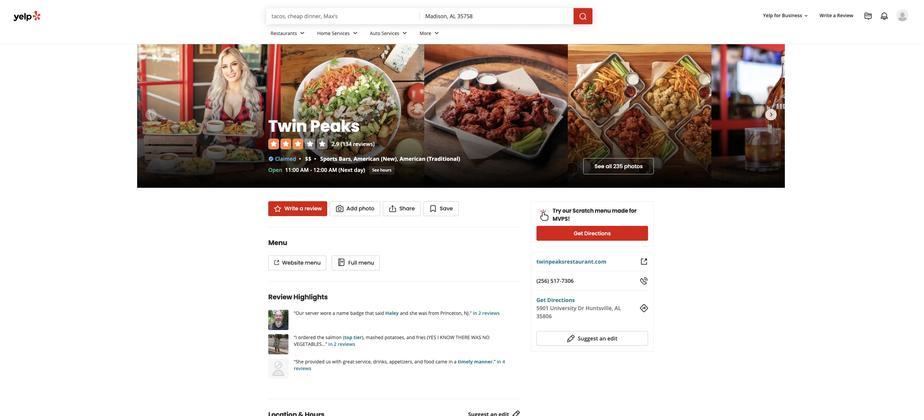 Task type: describe. For each thing, give the bounding box(es) containing it.
more
[[420, 30, 432, 36]]

trevor h. image
[[268, 358, 289, 379]]

appetizers,
[[389, 358, 413, 365]]

top tier button
[[345, 334, 362, 341]]

0 horizontal spatial 2
[[334, 341, 337, 347]]

for inside try our scratch menu made for mvps!
[[630, 207, 637, 215]]

2 , from the left
[[397, 155, 398, 163]]

(
[[343, 334, 345, 341]]

previous image
[[147, 111, 155, 119]]

reviews inside in 4 reviews
[[294, 365, 312, 372]]

0 vertical spatial reviews
[[483, 310, 500, 316]]

2.9 (134 reviews)
[[332, 140, 375, 148]]

24 chevron down v2 image for restaurants
[[299, 29, 307, 37]]

" in 2 reviews
[[326, 341, 355, 347]]

salmon
[[326, 334, 342, 341]]

know
[[440, 334, 455, 341]]

steven l. image
[[268, 310, 289, 330]]

4 photo of twin peaks - huntsville, al, us. image from the left
[[568, 44, 712, 188]]

suggest an edit button
[[537, 331, 648, 346]]

badge
[[350, 310, 364, 316]]

see for see all 235 photos
[[595, 162, 605, 170]]

11:00
[[285, 166, 299, 174]]

3 photo of twin peaks - huntsville, al, us. image from the left
[[425, 44, 568, 188]]

haley button
[[386, 310, 399, 316]]

2.9
[[332, 140, 339, 148]]

a right 16 chevron down v2 'icon'
[[834, 12, 836, 19]]

24 camera v2 image
[[336, 205, 344, 213]]

photo
[[359, 205, 375, 212]]

see hours
[[372, 167, 392, 173]]

potatoes,
[[385, 334, 405, 341]]

auto
[[370, 30, 381, 36]]

timely
[[458, 358, 473, 365]]

try our scratch menu made for mvps!
[[553, 207, 637, 223]]

7306
[[562, 277, 574, 285]]

peaks
[[310, 115, 360, 138]]

menu for website menu
[[305, 259, 321, 267]]

open
[[268, 166, 283, 174]]

2 am from the left
[[329, 166, 337, 174]]

(256) 517-7306
[[537, 277, 574, 285]]

in 2 reviews button for " our server wore a name badge that said haley and she was from princeton, nj. " in 2 reviews
[[472, 310, 500, 316]]

1 am from the left
[[300, 166, 309, 174]]

yelp
[[764, 12, 773, 19]]

services for home services
[[332, 30, 350, 36]]

photos
[[625, 162, 643, 170]]

bjord u. image
[[897, 9, 909, 21]]

vegetables...
[[294, 341, 326, 347]]

and inside ), mashed potatoes, and fries (yes i know there was no vegetables...
[[407, 334, 415, 341]]

claimed
[[275, 155, 296, 163]]

see all 235 photos link
[[584, 158, 654, 174]]

share
[[400, 205, 415, 212]]

scratch
[[573, 207, 594, 215]]

a left review
[[300, 205, 303, 212]]

business categories element
[[265, 24, 909, 44]]

service,
[[356, 358, 372, 365]]

more link
[[414, 24, 446, 44]]

24 menu v2 image
[[338, 258, 346, 267]]

(256)
[[537, 277, 549, 285]]

save button
[[423, 201, 459, 216]]

), mashed potatoes, and fries (yes i know there was no vegetables...
[[294, 334, 490, 347]]

" i ordered the salmon ( top tier
[[294, 334, 362, 341]]

sports
[[320, 155, 338, 163]]

sports bars link
[[320, 155, 351, 163]]

user actions element
[[758, 8, 919, 50]]

notifications image
[[881, 12, 889, 20]]

there
[[456, 334, 470, 341]]

4
[[503, 358, 505, 365]]

auto services
[[370, 30, 400, 36]]

sports bars , american (new) , american (traditional)
[[320, 155, 460, 163]]

the
[[317, 334, 324, 341]]

1 horizontal spatial "
[[470, 310, 472, 316]]

(next
[[339, 166, 353, 174]]

(traditional)
[[427, 155, 460, 163]]

day)
[[354, 166, 365, 174]]

us
[[326, 358, 331, 365]]

24 chevron down v2 image
[[433, 29, 441, 37]]

16 external link v2 image
[[274, 260, 280, 265]]

home
[[317, 30, 331, 36]]

(new)
[[381, 155, 397, 163]]

24 chevron down v2 image for auto services
[[401, 29, 409, 37]]

review highlights element
[[258, 281, 526, 388]]

Near text field
[[426, 12, 569, 20]]

1 vertical spatial "
[[326, 341, 327, 347]]

reviews)
[[353, 140, 375, 148]]

menu element
[[258, 227, 520, 270]]

made
[[612, 207, 628, 215]]

yelp for business
[[764, 12, 803, 19]]

yelp for business button
[[761, 10, 812, 22]]

24 share v2 image
[[389, 205, 397, 213]]

next image
[[768, 111, 776, 119]]

24 pencil v2 image inside suggest an edit button
[[567, 335, 575, 343]]

write a review
[[820, 12, 854, 19]]

in 4 reviews
[[294, 358, 505, 372]]

add photo
[[347, 205, 375, 212]]

get for get directions
[[574, 229, 583, 237]]

american (traditional) link
[[400, 155, 460, 163]]

),
[[362, 334, 365, 341]]

al
[[615, 305, 621, 312]]

2.9 star rating image
[[268, 139, 328, 149]]

a right wore
[[333, 310, 335, 316]]

" she provided us with great service, drinks, appetizers, and food came in a timely manner . "
[[294, 358, 496, 365]]

our
[[296, 310, 304, 316]]

get directions 5901 university dr huntsville, al 35806
[[537, 296, 621, 320]]

none field near
[[426, 12, 569, 20]]

twin
[[268, 115, 307, 138]]

try
[[553, 207, 562, 215]]

twinpeaksrestaurant.com link
[[537, 258, 607, 265]]

in right 'came'
[[449, 358, 453, 365]]

517-
[[551, 277, 562, 285]]

in 2 reviews button for " i ordered the salmon ( top tier
[[327, 341, 355, 347]]

restaurants link
[[265, 24, 312, 44]]

she
[[410, 310, 418, 316]]

(yes
[[427, 334, 436, 341]]

in inside in 4 reviews
[[497, 358, 501, 365]]

great
[[343, 358, 354, 365]]

2 photo of twin peaks - huntsville, al, us. image from the left
[[281, 44, 425, 188]]

arion m. image
[[268, 334, 289, 354]]

24 external link v2 image
[[640, 258, 648, 266]]

university
[[550, 305, 577, 312]]

home services link
[[312, 24, 365, 44]]

top
[[345, 334, 353, 341]]

mashed
[[366, 334, 384, 341]]

said
[[375, 310, 384, 316]]



Task type: vqa. For each thing, say whether or not it's contained in the screenshot.
the topmost Event
no



Task type: locate. For each thing, give the bounding box(es) containing it.
5901
[[537, 305, 549, 312]]

was
[[419, 310, 427, 316]]

" for " i ordered the salmon ( top tier
[[294, 334, 296, 341]]

1 horizontal spatial am
[[329, 166, 337, 174]]

" left ordered
[[294, 334, 296, 341]]

0 vertical spatial and
[[400, 310, 409, 316]]

1 vertical spatial write
[[285, 205, 299, 212]]

2 none field from the left
[[426, 12, 569, 20]]

0 horizontal spatial menu
[[305, 259, 321, 267]]

directions inside get directions 5901 university dr huntsville, al 35806
[[548, 296, 575, 304]]

search image
[[579, 12, 587, 20]]

no
[[483, 334, 490, 341]]

1 horizontal spatial see
[[595, 162, 605, 170]]

wore
[[320, 310, 332, 316]]

full
[[348, 259, 357, 267]]

1 horizontal spatial for
[[775, 12, 781, 19]]

1 horizontal spatial reviews
[[338, 341, 355, 347]]

0 vertical spatial get directions link
[[537, 226, 648, 241]]

1 vertical spatial 2
[[334, 341, 337, 347]]

0 vertical spatial 24 pencil v2 image
[[567, 335, 575, 343]]

24 chevron down v2 image right "auto services"
[[401, 29, 409, 37]]

get inside get directions link
[[574, 229, 583, 237]]

that
[[365, 310, 374, 316]]

.
[[493, 358, 494, 365]]

24 save outline v2 image
[[429, 205, 437, 213]]

write a review link
[[268, 201, 327, 216]]

auto services link
[[365, 24, 414, 44]]

1 services from the left
[[332, 30, 350, 36]]

menu inside try our scratch menu made for mvps!
[[595, 207, 611, 215]]

region inside review highlights element
[[263, 310, 526, 379]]

services right home
[[332, 30, 350, 36]]

" right trevor h. image
[[294, 358, 296, 365]]

0 horizontal spatial 24 pencil v2 image
[[512, 410, 520, 416]]

1 american from the left
[[354, 155, 380, 163]]

1 vertical spatial for
[[630, 207, 637, 215]]

reviews down "top"
[[338, 341, 355, 347]]

reviews right nj.
[[483, 310, 500, 316]]

see inside "link"
[[372, 167, 379, 173]]

1 horizontal spatial 24 chevron down v2 image
[[351, 29, 359, 37]]

,
[[351, 155, 352, 163], [397, 155, 398, 163]]

" right princeton,
[[470, 310, 472, 316]]

directions down try our scratch menu made for mvps!
[[585, 229, 611, 237]]

directions up university
[[548, 296, 575, 304]]

server
[[305, 310, 319, 316]]

None search field
[[266, 8, 594, 24]]

ordered
[[298, 334, 316, 341]]

am
[[300, 166, 309, 174], [329, 166, 337, 174]]

drinks,
[[373, 358, 388, 365]]

write inside user actions element
[[820, 12, 832, 19]]

1 none field from the left
[[272, 12, 415, 20]]

in right nj.
[[473, 310, 477, 316]]

suggest
[[578, 335, 598, 342]]

nj.
[[464, 310, 470, 316]]

in 2 reviews button right nj.
[[472, 310, 500, 316]]

2 " from the top
[[294, 334, 296, 341]]

services
[[332, 30, 350, 36], [382, 30, 400, 36]]

2 services from the left
[[382, 30, 400, 36]]

35806
[[537, 313, 552, 320]]

in down " i ordered the salmon ( top tier at left
[[329, 341, 333, 347]]

manner
[[474, 358, 493, 365]]

services right auto
[[382, 30, 400, 36]]

0 horizontal spatial i
[[296, 334, 297, 341]]

1 vertical spatial review
[[268, 292, 292, 302]]

(134
[[341, 140, 352, 148]]

for right the made in the right of the page
[[630, 207, 637, 215]]

1 vertical spatial reviews
[[338, 341, 355, 347]]

provided
[[305, 358, 325, 365]]

and left fries
[[407, 334, 415, 341]]

see left hours at the left of page
[[372, 167, 379, 173]]

1 i from the left
[[296, 334, 297, 341]]

in left the 4
[[497, 358, 501, 365]]

full menu link
[[332, 256, 380, 270]]

0 horizontal spatial write
[[285, 205, 299, 212]]

an
[[600, 335, 606, 342]]

restaurants
[[271, 30, 297, 36]]

1 horizontal spatial menu
[[359, 259, 374, 267]]

0 horizontal spatial review
[[268, 292, 292, 302]]

directions
[[585, 229, 611, 237], [548, 296, 575, 304]]

1 horizontal spatial 24 pencil v2 image
[[567, 335, 575, 343]]

menu right full
[[359, 259, 374, 267]]

0 horizontal spatial get
[[537, 296, 546, 304]]

see
[[595, 162, 605, 170], [372, 167, 379, 173]]

in 4 reviews button
[[294, 358, 505, 372]]

write a review
[[285, 205, 322, 212]]

1 get directions link from the top
[[537, 226, 648, 241]]

i inside ), mashed potatoes, and fries (yes i know there was no vegetables...
[[438, 334, 439, 341]]

write for write a review
[[820, 12, 832, 19]]

fries
[[416, 334, 426, 341]]

24 chevron down v2 image left auto
[[351, 29, 359, 37]]

am down the 'sports bars' link
[[329, 166, 337, 174]]

review left the projects image at the top of page
[[838, 12, 854, 19]]

1 horizontal spatial services
[[382, 30, 400, 36]]

twinpeaksrestaurant.com
[[537, 258, 607, 265]]

get directions link up university
[[537, 296, 575, 304]]

review inside write a review link
[[838, 12, 854, 19]]

see for see hours
[[372, 167, 379, 173]]

came
[[436, 358, 448, 365]]

1 horizontal spatial directions
[[585, 229, 611, 237]]

website menu
[[282, 259, 321, 267]]

get for get directions 5901 university dr huntsville, al 35806
[[537, 296, 546, 304]]

1 , from the left
[[351, 155, 352, 163]]

review inside review highlights element
[[268, 292, 292, 302]]

region
[[263, 310, 526, 379]]

2 vertical spatial and
[[415, 358, 423, 365]]

24 chevron down v2 image inside home services link
[[351, 29, 359, 37]]

get directions
[[574, 229, 611, 237]]

2 horizontal spatial "
[[494, 358, 496, 365]]

services for auto services
[[382, 30, 400, 36]]

write right "24 star v2" image
[[285, 205, 299, 212]]

None field
[[272, 12, 415, 20], [426, 12, 569, 20]]

edit
[[608, 335, 618, 342]]

directions for get directions
[[585, 229, 611, 237]]

a
[[834, 12, 836, 19], [300, 205, 303, 212], [333, 310, 335, 316], [454, 358, 457, 365]]

1 horizontal spatial i
[[438, 334, 439, 341]]

2 vertical spatial "
[[294, 358, 296, 365]]

2 get directions link from the top
[[537, 296, 575, 304]]

2 american from the left
[[400, 155, 426, 163]]

reviews down she at left
[[294, 365, 312, 372]]

2 right nj.
[[479, 310, 481, 316]]

16 claim filled v2 image
[[268, 156, 274, 162]]

menu right website
[[305, 259, 321, 267]]

hours
[[380, 167, 392, 173]]

0 vertical spatial "
[[470, 310, 472, 316]]

0 horizontal spatial am
[[300, 166, 309, 174]]

write for write a review
[[285, 205, 299, 212]]

0 vertical spatial directions
[[585, 229, 611, 237]]

0 horizontal spatial ,
[[351, 155, 352, 163]]

24 chevron down v2 image
[[299, 29, 307, 37], [351, 29, 359, 37], [401, 29, 409, 37]]

and left the she
[[400, 310, 409, 316]]

in 2 reviews button
[[472, 310, 500, 316], [327, 341, 355, 347]]

1 horizontal spatial get
[[574, 229, 583, 237]]

0 horizontal spatial reviews
[[294, 365, 312, 372]]

review highlights
[[268, 292, 328, 302]]

" for " our server wore a name badge that said haley and she was from princeton, nj. " in 2 reviews
[[294, 310, 296, 316]]

for right yelp at the right
[[775, 12, 781, 19]]

24 chevron down v2 image right restaurants
[[299, 29, 307, 37]]

2 horizontal spatial 24 chevron down v2 image
[[401, 29, 409, 37]]

" down " i ordered the salmon ( top tier at left
[[326, 341, 327, 347]]

(134 reviews) link
[[341, 140, 375, 148]]

american right (new) at the left top of the page
[[400, 155, 426, 163]]

2 vertical spatial reviews
[[294, 365, 312, 372]]

write a review link
[[817, 10, 857, 22]]

0 horizontal spatial american
[[354, 155, 380, 163]]

24 chevron down v2 image inside auto services link
[[401, 29, 409, 37]]

0 vertical spatial review
[[838, 12, 854, 19]]

0 horizontal spatial "
[[326, 341, 327, 347]]

1 24 chevron down v2 image from the left
[[299, 29, 307, 37]]

directions for get directions 5901 university dr huntsville, al 35806
[[548, 296, 575, 304]]

1 horizontal spatial american
[[400, 155, 426, 163]]

1 photo of twin peaks - huntsville, al, us. image from the left
[[137, 44, 281, 188]]

1 vertical spatial in 2 reviews button
[[327, 341, 355, 347]]

1 " from the top
[[294, 310, 296, 316]]

2 i from the left
[[438, 334, 439, 341]]

name
[[337, 310, 349, 316]]

1 vertical spatial get directions link
[[537, 296, 575, 304]]

2 horizontal spatial reviews
[[483, 310, 500, 316]]

3 24 chevron down v2 image from the left
[[401, 29, 409, 37]]

was
[[471, 334, 481, 341]]

0 horizontal spatial for
[[630, 207, 637, 215]]

twin peaks
[[268, 115, 360, 138]]

get
[[574, 229, 583, 237], [537, 296, 546, 304]]

0 vertical spatial in 2 reviews button
[[472, 310, 500, 316]]

0 vertical spatial get
[[574, 229, 583, 237]]

huntsville,
[[586, 305, 614, 312]]

0 vertical spatial for
[[775, 12, 781, 19]]

1 horizontal spatial write
[[820, 12, 832, 19]]

1 vertical spatial 24 pencil v2 image
[[512, 410, 520, 416]]

get up 5901 on the right bottom of the page
[[537, 296, 546, 304]]

1 horizontal spatial 2
[[479, 310, 481, 316]]

2 vertical spatial "
[[494, 358, 496, 365]]

1 vertical spatial directions
[[548, 296, 575, 304]]

1 vertical spatial get
[[537, 296, 546, 304]]

0 horizontal spatial 24 chevron down v2 image
[[299, 29, 307, 37]]

review up the steven l. image
[[268, 292, 292, 302]]

get directions link down try our scratch menu made for mvps!
[[537, 226, 648, 241]]

save
[[440, 205, 453, 212]]

0 vertical spatial "
[[294, 310, 296, 316]]

i right (yes at the bottom left of the page
[[438, 334, 439, 341]]

3 " from the top
[[294, 358, 296, 365]]

24 chevron down v2 image inside restaurants link
[[299, 29, 307, 37]]

"
[[470, 310, 472, 316], [326, 341, 327, 347], [494, 358, 496, 365]]

" for " she provided us with great service, drinks, appetizers, and food came in a timely manner . "
[[294, 358, 296, 365]]

see hours link
[[369, 166, 395, 174]]

" down review highlights on the left
[[294, 310, 296, 316]]

photo of twin peaks - huntsville, al, us. image
[[137, 44, 281, 188], [281, 44, 425, 188], [425, 44, 568, 188], [568, 44, 712, 188], [712, 44, 856, 188]]

2 24 chevron down v2 image from the left
[[351, 29, 359, 37]]

with
[[332, 358, 342, 365]]

a left timely
[[454, 358, 457, 365]]

235
[[614, 162, 623, 170]]

american up the day)
[[354, 155, 380, 163]]

get down scratch on the right
[[574, 229, 583, 237]]

Find text field
[[272, 12, 415, 20]]

business
[[783, 12, 803, 19]]

24 pencil v2 image
[[567, 335, 575, 343], [512, 410, 520, 416]]

projects image
[[865, 12, 873, 20]]

16 chevron down v2 image
[[804, 13, 809, 18]]

get inside get directions 5901 university dr huntsville, al 35806
[[537, 296, 546, 304]]

" left the 4
[[494, 358, 496, 365]]

1 vertical spatial "
[[294, 334, 296, 341]]

i left ordered
[[296, 334, 297, 341]]

24 directions v2 image
[[640, 304, 648, 312]]

menu left the made in the right of the page
[[595, 207, 611, 215]]

menu
[[595, 207, 611, 215], [305, 259, 321, 267], [359, 259, 374, 267]]

1 horizontal spatial review
[[838, 12, 854, 19]]

0 vertical spatial 2
[[479, 310, 481, 316]]

princeton,
[[441, 310, 463, 316]]

american (new) link
[[354, 155, 397, 163]]

0 horizontal spatial see
[[372, 167, 379, 173]]

0 horizontal spatial directions
[[548, 296, 575, 304]]

24 chevron down v2 image for home services
[[351, 29, 359, 37]]

-
[[310, 166, 312, 174]]

menu
[[268, 238, 287, 248]]

menu for full menu
[[359, 259, 374, 267]]

tier
[[354, 334, 362, 341]]

1 vertical spatial and
[[407, 334, 415, 341]]

1 horizontal spatial in 2 reviews button
[[472, 310, 500, 316]]

24 star v2 image
[[274, 205, 282, 213]]

dr
[[578, 305, 585, 312]]

0 horizontal spatial services
[[332, 30, 350, 36]]

am left - at the left top
[[300, 166, 309, 174]]

0 horizontal spatial none field
[[272, 12, 415, 20]]

open 11:00 am - 12:00 am (next day)
[[268, 166, 365, 174]]

bars
[[339, 155, 351, 163]]

mvps!
[[553, 215, 570, 223]]

write right 16 chevron down v2 'icon'
[[820, 12, 832, 19]]

highlights
[[294, 292, 328, 302]]

see left 'all'
[[595, 162, 605, 170]]

0 vertical spatial write
[[820, 12, 832, 19]]

5 photo of twin peaks - huntsville, al, us. image from the left
[[712, 44, 856, 188]]

in 2 reviews button down the (
[[327, 341, 355, 347]]

region containing "
[[263, 310, 526, 379]]

1 horizontal spatial ,
[[397, 155, 398, 163]]

12:00
[[314, 166, 327, 174]]

none field "find"
[[272, 12, 415, 20]]

2 horizontal spatial menu
[[595, 207, 611, 215]]

1 horizontal spatial none field
[[426, 12, 569, 20]]

2 down salmon
[[334, 341, 337, 347]]

for inside 'button'
[[775, 12, 781, 19]]

haley
[[386, 310, 399, 316]]

and left food
[[415, 358, 423, 365]]

review
[[305, 205, 322, 212]]

" our server wore a name badge that said haley and she was from princeton, nj. " in 2 reviews
[[294, 310, 500, 316]]

24 phone v2 image
[[640, 277, 648, 285]]

0 horizontal spatial in 2 reviews button
[[327, 341, 355, 347]]



